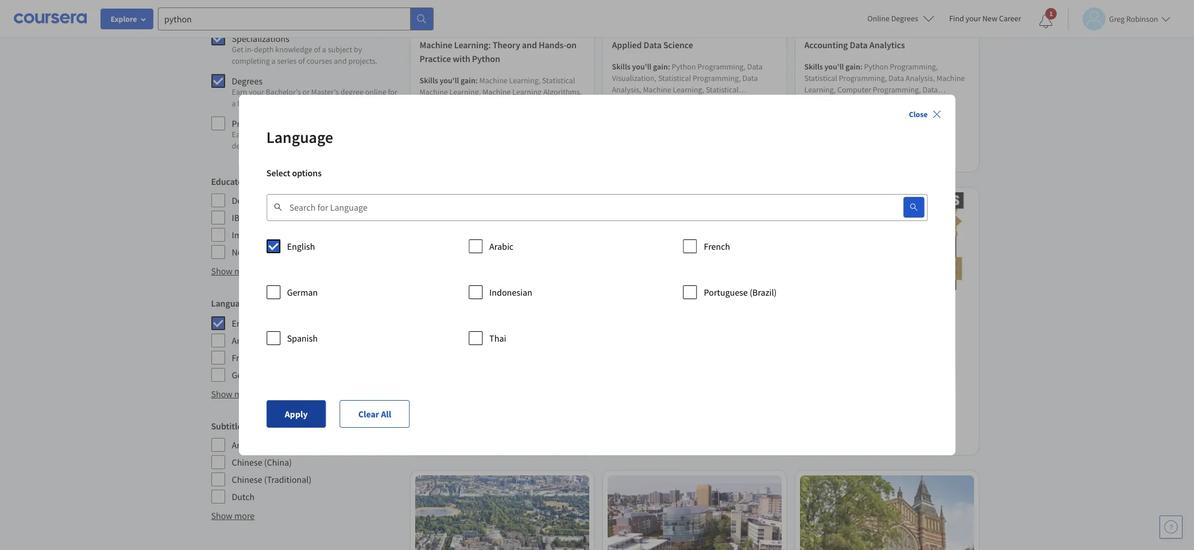 Task type: locate. For each thing, give the bounding box(es) containing it.
accounting
[[805, 39, 848, 50]]

science right applied
[[663, 39, 693, 50]]

skills down applied
[[612, 61, 631, 72]]

your down credentials
[[276, 141, 292, 151]]

3 show more button from the top
[[211, 509, 255, 523]]

chinese for chinese (traditional)
[[232, 474, 262, 486]]

northeastern university
[[232, 246, 323, 258]]

1 vertical spatial chinese
[[232, 474, 262, 486]]

python right analysis,
[[835, 356, 860, 367]]

2 vertical spatial arabic
[[232, 440, 256, 451]]

1 vertical spatial a
[[271, 56, 276, 66]]

arabic inside language group
[[232, 335, 256, 347]]

1 vertical spatial german
[[232, 370, 262, 381]]

skills down introduction
[[420, 345, 438, 355]]

0 horizontal spatial french
[[232, 352, 258, 364]]

online
[[365, 87, 386, 97]]

show more button for dutch
[[211, 509, 255, 523]]

german up subtitles
[[232, 370, 262, 381]]

: down the accounting data analytics
[[860, 61, 863, 72]]

a up courses
[[322, 44, 326, 55]]

: down applied data science
[[668, 61, 670, 72]]

science down indonesian on the left bottom of the page
[[500, 322, 530, 334]]

chinese (traditional)
[[232, 474, 312, 486]]

and
[[522, 39, 537, 50], [334, 56, 347, 66]]

0 vertical spatial show more button
[[211, 264, 255, 278]]

university up learning:
[[439, 19, 473, 30]]

from
[[311, 129, 327, 140]]

in- inside earn your bachelor's or master's degree online for a fraction of the cost of in-person learning.
[[310, 98, 319, 109]]

of down the or
[[301, 98, 308, 109]]

earn inside earn your bachelor's or master's degree online for a fraction of the cost of in-person learning.
[[232, 87, 247, 97]]

close button
[[904, 104, 946, 125]]

show up subtitles
[[211, 388, 233, 400]]

coursera image
[[14, 9, 87, 28]]

0 vertical spatial show
[[211, 265, 233, 277]]

1 vertical spatial more
[[234, 388, 255, 400]]

skills you'll gain : down 'accounting'
[[805, 61, 864, 72]]

0 horizontal spatial german
[[232, 370, 262, 381]]

0 vertical spatial more
[[234, 265, 255, 277]]

science
[[663, 39, 693, 50], [500, 322, 530, 334]]

: down introduction to data science
[[476, 345, 478, 355]]

1 vertical spatial language
[[211, 298, 249, 309]]

python down learning:
[[472, 53, 500, 64]]

show more button for german
[[211, 387, 255, 401]]

1 horizontal spatial university
[[439, 19, 473, 30]]

0 horizontal spatial english
[[232, 318, 260, 329]]

your
[[966, 13, 981, 24], [249, 87, 264, 97], [276, 141, 292, 151]]

your inside earn your bachelor's or master's degree online for a fraction of the cost of in-person learning.
[[249, 87, 264, 97]]

data for applied
[[644, 39, 662, 50]]

0 horizontal spatial science
[[500, 322, 530, 334]]

theory
[[493, 39, 520, 50]]

0 horizontal spatial your
[[249, 87, 264, 97]]

show more for dutch
[[211, 510, 255, 522]]

in-
[[245, 44, 254, 55], [310, 98, 319, 109]]

2 horizontal spatial your
[[966, 13, 981, 24]]

at
[[892, 19, 898, 30]]

projects.
[[348, 56, 378, 66]]

university for accounting
[[824, 19, 858, 30]]

1 earn from the top
[[232, 87, 247, 97]]

1 vertical spatial show more button
[[211, 387, 255, 401]]

career
[[249, 129, 270, 140]]

2 vertical spatial show more button
[[211, 509, 255, 523]]

applied data science link
[[612, 38, 777, 52]]

gain down applied data science
[[653, 61, 668, 72]]

you'll down applied data science
[[632, 61, 652, 72]]

0 vertical spatial in-
[[245, 44, 254, 55]]

0 vertical spatial machine
[[420, 39, 452, 50]]

2 earn from the top
[[232, 129, 247, 140]]

university down london on the left
[[284, 246, 323, 258]]

show down dutch
[[211, 510, 233, 522]]

gain down to
[[461, 345, 476, 355]]

earn inside earn career credentials from industry leaders that demonstrate your expertise.
[[232, 129, 247, 140]]

introduction to data science
[[420, 322, 530, 334]]

chinese up dutch
[[232, 474, 262, 486]]

2 vertical spatial more
[[234, 510, 255, 522]]

more for northeastern university
[[234, 265, 255, 277]]

0 horizontal spatial python
[[472, 53, 500, 64]]

None search field
[[158, 7, 434, 30]]

imperial college london
[[232, 229, 326, 241]]

spanish
[[287, 333, 318, 344]]

all
[[381, 408, 391, 420]]

show down northeastern
[[211, 265, 233, 277]]

boulder
[[515, 19, 542, 30]]

earn up fraction
[[232, 87, 247, 97]]

skills you'll gain : down with
[[420, 75, 479, 86]]

french
[[704, 241, 730, 252], [232, 352, 258, 364]]

2 vertical spatial a
[[232, 98, 236, 109]]

in- down master's
[[310, 98, 319, 109]]

find
[[949, 13, 964, 24]]

select
[[266, 167, 290, 179]]

1 vertical spatial english
[[232, 318, 260, 329]]

0 vertical spatial german
[[287, 287, 318, 298]]

:
[[668, 61, 670, 72], [860, 61, 863, 72], [476, 75, 478, 86], [476, 345, 478, 355]]

1 horizontal spatial data
[[644, 39, 662, 50]]

skills for accounting data analytics
[[805, 61, 823, 72]]

3 show more from the top
[[211, 510, 255, 522]]

1 show more from the top
[[211, 265, 255, 277]]

knowledge
[[275, 44, 312, 55]]

your for earn
[[249, 87, 264, 97]]

university of illinois at urbana-champaign
[[824, 19, 966, 30]]

0 vertical spatial arabic
[[489, 241, 514, 252]]

show more up subtitles
[[211, 388, 255, 400]]

0 vertical spatial french
[[704, 241, 730, 252]]

get
[[232, 44, 243, 55]]

0 vertical spatial a
[[322, 44, 326, 55]]

of down knowledge
[[298, 56, 305, 66]]

: for analytics
[[860, 61, 863, 72]]

you'll for applied
[[632, 61, 652, 72]]

python inside machine learning: theory and hands-on practice with python
[[472, 53, 500, 64]]

a inside earn your bachelor's or master's degree online for a fraction of the cost of in-person learning.
[[232, 98, 236, 109]]

data right to
[[480, 322, 498, 334]]

show more down dutch
[[211, 510, 255, 522]]

select language options element
[[266, 235, 928, 373]]

more down dutch
[[234, 510, 255, 522]]

python
[[472, 53, 500, 64], [835, 356, 860, 367]]

0 vertical spatial and
[[522, 39, 537, 50]]

skills you'll gain :
[[612, 61, 672, 72], [805, 61, 864, 72], [420, 75, 479, 86], [420, 345, 479, 355]]

0 horizontal spatial in-
[[245, 44, 254, 55]]

find your new career link
[[944, 11, 1027, 26]]

0 horizontal spatial university
[[284, 246, 323, 258]]

university up the accounting data analytics
[[824, 19, 858, 30]]

language group
[[211, 296, 399, 383]]

1 more from the top
[[234, 265, 255, 277]]

skills you'll gain : down introduction
[[420, 345, 479, 355]]

you'll down 'accounting'
[[825, 61, 844, 72]]

fraction
[[237, 98, 264, 109]]

data for accounting
[[850, 39, 868, 50]]

2 more from the top
[[234, 388, 255, 400]]

1 show from the top
[[211, 265, 233, 277]]

skills you'll gain : for accounting
[[805, 61, 864, 72]]

data down illinois
[[850, 39, 868, 50]]

1 vertical spatial science
[[500, 322, 530, 334]]

1 button
[[1030, 7, 1062, 35]]

1 horizontal spatial machine
[[864, 345, 893, 355]]

0 vertical spatial earn
[[232, 87, 247, 97]]

to
[[471, 322, 479, 334]]

you'll down introduction
[[440, 345, 459, 355]]

skills you'll gain : for applied
[[612, 61, 672, 72]]

university of colorado boulder
[[439, 19, 542, 30]]

machine learning: theory and hands-on practice with python
[[420, 39, 577, 64]]

2 vertical spatial show
[[211, 510, 233, 522]]

3 more from the top
[[234, 510, 255, 522]]

more down northeastern
[[234, 265, 255, 277]]

1 horizontal spatial and
[[522, 39, 537, 50]]

0 vertical spatial english
[[287, 241, 315, 252]]

hands-
[[539, 39, 567, 50]]

3 show from the top
[[211, 510, 233, 522]]

0 vertical spatial chinese
[[232, 457, 262, 468]]

show more button for northeastern university
[[211, 264, 255, 278]]

2 vertical spatial show more
[[211, 510, 255, 522]]

1 show more button from the top
[[211, 264, 255, 278]]

0 horizontal spatial machine
[[420, 39, 452, 50]]

a left fraction
[[232, 98, 236, 109]]

depth
[[254, 44, 274, 55]]

1 vertical spatial in-
[[310, 98, 319, 109]]

0 horizontal spatial and
[[334, 56, 347, 66]]

1 vertical spatial your
[[249, 87, 264, 97]]

1 vertical spatial show more
[[211, 388, 255, 400]]

in- up "completing"
[[245, 44, 254, 55]]

chinese up chinese (traditional)
[[232, 457, 262, 468]]

indonesian
[[489, 287, 532, 298]]

2 horizontal spatial university
[[824, 19, 858, 30]]

gain for machine
[[461, 75, 476, 86]]

and down 'boulder'
[[522, 39, 537, 50]]

machine inside machine learning, network analysis, python programming
[[864, 345, 893, 355]]

professional certificates
[[232, 118, 324, 129]]

1 vertical spatial and
[[334, 56, 347, 66]]

that
[[384, 129, 398, 140]]

1 horizontal spatial french
[[704, 241, 730, 252]]

champaign
[[927, 19, 966, 30]]

northeastern
[[232, 246, 283, 258]]

0 vertical spatial your
[[966, 13, 981, 24]]

skills down the practice
[[420, 75, 438, 86]]

1 vertical spatial machine
[[864, 345, 893, 355]]

1 vertical spatial python
[[835, 356, 860, 367]]

degrees
[[232, 75, 263, 87]]

1 horizontal spatial german
[[287, 287, 318, 298]]

1 chinese from the top
[[232, 457, 262, 468]]

1 horizontal spatial your
[[276, 141, 292, 151]]

1 horizontal spatial in-
[[310, 98, 319, 109]]

1 vertical spatial show
[[211, 388, 233, 400]]

2 chinese from the top
[[232, 474, 262, 486]]

and inside machine learning: theory and hands-on practice with python
[[522, 39, 537, 50]]

machine inside machine learning: theory and hands-on practice with python
[[420, 39, 452, 50]]

career
[[999, 13, 1021, 24]]

gain down the accounting data analytics
[[846, 61, 860, 72]]

0 vertical spatial python
[[472, 53, 500, 64]]

1 vertical spatial earn
[[232, 129, 247, 140]]

subtitles group
[[211, 419, 399, 505]]

show more button down northeastern
[[211, 264, 255, 278]]

language inside language group
[[211, 298, 249, 309]]

1 vertical spatial arabic
[[232, 335, 256, 347]]

1 horizontal spatial python
[[835, 356, 860, 367]]

more
[[234, 265, 255, 277], [234, 388, 255, 400], [234, 510, 255, 522]]

industry
[[328, 129, 356, 140]]

earn up demonstrate
[[232, 129, 247, 140]]

1 horizontal spatial language
[[266, 127, 333, 148]]

machine up the practice
[[420, 39, 452, 50]]

gain down with
[[461, 75, 476, 86]]

0 horizontal spatial a
[[232, 98, 236, 109]]

2 vertical spatial your
[[276, 141, 292, 151]]

0 horizontal spatial language
[[211, 298, 249, 309]]

your up fraction
[[249, 87, 264, 97]]

chinese for chinese (china)
[[232, 457, 262, 468]]

skills you'll gain : down applied data science
[[612, 61, 672, 72]]

2 show more button from the top
[[211, 387, 255, 401]]

show more button down dutch
[[211, 509, 255, 523]]

0 vertical spatial show more
[[211, 265, 255, 277]]

credentials
[[272, 129, 309, 140]]

gain for applied
[[653, 61, 668, 72]]

skills down 'accounting'
[[805, 61, 823, 72]]

applied data science
[[612, 39, 693, 50]]

more up subtitles
[[234, 388, 255, 400]]

show more for german
[[211, 388, 255, 400]]

0 vertical spatial language
[[266, 127, 333, 148]]

english
[[287, 241, 315, 252], [232, 318, 260, 329]]

master's
[[311, 87, 339, 97]]

(china)
[[264, 457, 292, 468]]

you'll down with
[[440, 75, 459, 86]]

show more down northeastern
[[211, 265, 255, 277]]

show
[[211, 265, 233, 277], [211, 388, 233, 400], [211, 510, 233, 522]]

german
[[287, 287, 318, 298], [232, 370, 262, 381]]

earn for professional certificates
[[232, 129, 247, 140]]

: down learning:
[[476, 75, 478, 86]]

person
[[319, 98, 342, 109]]

arabic inside select language options element
[[489, 241, 514, 252]]

a left "series"
[[271, 56, 276, 66]]

show more button up subtitles
[[211, 387, 255, 401]]

and down subject
[[334, 56, 347, 66]]

0 vertical spatial science
[[663, 39, 693, 50]]

university
[[439, 19, 473, 30], [824, 19, 858, 30], [284, 246, 323, 258]]

german up 'spanish'
[[287, 287, 318, 298]]

2 show from the top
[[211, 388, 233, 400]]

2 horizontal spatial data
[[850, 39, 868, 50]]

2 show more from the top
[[211, 388, 255, 400]]

data right applied
[[644, 39, 662, 50]]

1 vertical spatial french
[[232, 352, 258, 364]]

show more
[[211, 265, 255, 277], [211, 388, 255, 400], [211, 510, 255, 522]]

of
[[475, 19, 481, 30], [860, 19, 866, 30], [314, 44, 321, 55], [298, 56, 305, 66], [265, 98, 272, 109], [301, 98, 308, 109]]

your right find
[[966, 13, 981, 24]]

(brazil)
[[750, 287, 777, 298]]

illinois
[[868, 19, 890, 30]]

the
[[273, 98, 285, 109]]

you'll
[[632, 61, 652, 72], [825, 61, 844, 72], [440, 75, 459, 86], [440, 345, 459, 355]]

1 horizontal spatial english
[[287, 241, 315, 252]]

machine up programming
[[864, 345, 893, 355]]



Task type: vqa. For each thing, say whether or not it's contained in the screenshot.


Task type: describe. For each thing, give the bounding box(es) containing it.
skills for introduction to data science
[[420, 345, 438, 355]]

of left illinois
[[860, 19, 866, 30]]

more for german
[[234, 388, 255, 400]]

apply
[[285, 408, 308, 420]]

new
[[983, 13, 998, 24]]

you'll for accounting
[[825, 61, 844, 72]]

gain for introduction
[[461, 345, 476, 355]]

college
[[266, 229, 294, 241]]

educator
[[211, 176, 246, 187]]

skills for machine learning: theory and hands-on practice with python
[[420, 75, 438, 86]]

: for science
[[668, 61, 670, 72]]

chinese (china)
[[232, 457, 292, 468]]

skills for applied data science
[[612, 61, 631, 72]]

analysis,
[[805, 356, 834, 367]]

london
[[296, 229, 326, 241]]

machine learning: theory and hands-on practice with python link
[[420, 38, 585, 65]]

degree
[[340, 87, 364, 97]]

1
[[1049, 9, 1053, 18]]

show for northeastern university
[[211, 265, 233, 277]]

python inside machine learning, network analysis, python programming
[[835, 356, 860, 367]]

urbana-
[[900, 19, 927, 30]]

expertise.
[[293, 141, 326, 151]]

university for machine
[[439, 19, 473, 30]]

help center image
[[1164, 520, 1178, 534]]

machine for learning,
[[864, 345, 893, 355]]

earn your bachelor's or master's degree online for a fraction of the cost of in-person learning.
[[232, 87, 397, 109]]

skills you'll gain : for introduction
[[420, 345, 479, 355]]

you'll for machine
[[440, 75, 459, 86]]

german inside language group
[[232, 370, 262, 381]]

series
[[277, 56, 297, 66]]

german inside select language options element
[[287, 287, 318, 298]]

thai
[[489, 333, 506, 344]]

university inside educator group
[[284, 246, 323, 258]]

Search by keyword search field
[[289, 194, 876, 221]]

language inside language dialog
[[266, 127, 333, 148]]

learning:
[[454, 39, 491, 50]]

with
[[453, 53, 470, 64]]

gain for accounting
[[846, 61, 860, 72]]

earn for degrees
[[232, 87, 247, 97]]

machine learning, network analysis, python programming
[[805, 345, 956, 367]]

more for dutch
[[234, 510, 255, 522]]

search image
[[909, 203, 919, 212]]

1 horizontal spatial a
[[271, 56, 276, 66]]

colorado
[[483, 19, 514, 30]]

show notifications image
[[1039, 14, 1053, 28]]

options
[[292, 167, 322, 179]]

subject
[[328, 44, 352, 55]]

0 horizontal spatial data
[[480, 322, 498, 334]]

analytics
[[870, 39, 905, 50]]

subtitles
[[211, 421, 246, 432]]

ibm
[[232, 212, 246, 223]]

close
[[909, 109, 928, 119]]

professional
[[232, 118, 279, 129]]

(traditional)
[[264, 474, 312, 486]]

you'll for introduction
[[440, 345, 459, 355]]

introduction
[[420, 322, 469, 334]]

french inside select language options element
[[704, 241, 730, 252]]

2 horizontal spatial a
[[322, 44, 326, 55]]

english inside select language options element
[[287, 241, 315, 252]]

your for find
[[966, 13, 981, 24]]

1 horizontal spatial science
[[663, 39, 693, 50]]

of up courses
[[314, 44, 321, 55]]

of left colorado
[[475, 19, 481, 30]]

portuguese (brazil)
[[704, 287, 777, 298]]

accounting data analytics link
[[805, 38, 969, 52]]

language dialog
[[239, 95, 955, 456]]

of left the
[[265, 98, 272, 109]]

clear all
[[358, 408, 391, 420]]

french inside language group
[[232, 352, 258, 364]]

show for german
[[211, 388, 233, 400]]

apply button
[[266, 400, 326, 428]]

earn career credentials from industry leaders that demonstrate your expertise.
[[232, 129, 398, 151]]

practice
[[420, 53, 451, 64]]

accounting data analytics
[[805, 39, 905, 50]]

bachelor's
[[266, 87, 301, 97]]

english inside language group
[[232, 318, 260, 329]]

deeplearning.ai
[[232, 195, 295, 206]]

in- inside get in-depth knowledge of a subject by completing a series of courses and projects.
[[245, 44, 254, 55]]

specializations
[[232, 33, 289, 44]]

or
[[302, 87, 310, 97]]

programming
[[861, 356, 907, 367]]

your inside earn career credentials from industry leaders that demonstrate your expertise.
[[276, 141, 292, 151]]

arabic inside subtitles group
[[232, 440, 256, 451]]

cost
[[286, 98, 300, 109]]

on
[[567, 39, 577, 50]]

show more for northeastern university
[[211, 265, 255, 277]]

skills you'll gain : for machine
[[420, 75, 479, 86]]

by
[[354, 44, 362, 55]]

leaders
[[358, 129, 382, 140]]

: for theory
[[476, 75, 478, 86]]

and inside get in-depth knowledge of a subject by completing a series of courses and projects.
[[334, 56, 347, 66]]

show for dutch
[[211, 510, 233, 522]]

demonstrate
[[232, 141, 275, 151]]

machine for learning:
[[420, 39, 452, 50]]

educator group
[[211, 175, 399, 260]]

dutch
[[232, 491, 255, 503]]

certificates
[[281, 118, 324, 129]]

portuguese
[[704, 287, 748, 298]]

learning,
[[894, 345, 926, 355]]

imperial
[[232, 229, 264, 241]]

network
[[927, 345, 956, 355]]

for
[[388, 87, 397, 97]]

select options
[[266, 167, 322, 179]]

: for data
[[476, 345, 478, 355]]

clear all button
[[340, 400, 410, 428]]

courses
[[307, 56, 332, 66]]

find your new career
[[949, 13, 1021, 24]]

completing
[[232, 56, 270, 66]]

learning.
[[344, 98, 373, 109]]

get in-depth knowledge of a subject by completing a series of courses and projects.
[[232, 44, 378, 66]]

introduction to data science link
[[420, 321, 585, 335]]



